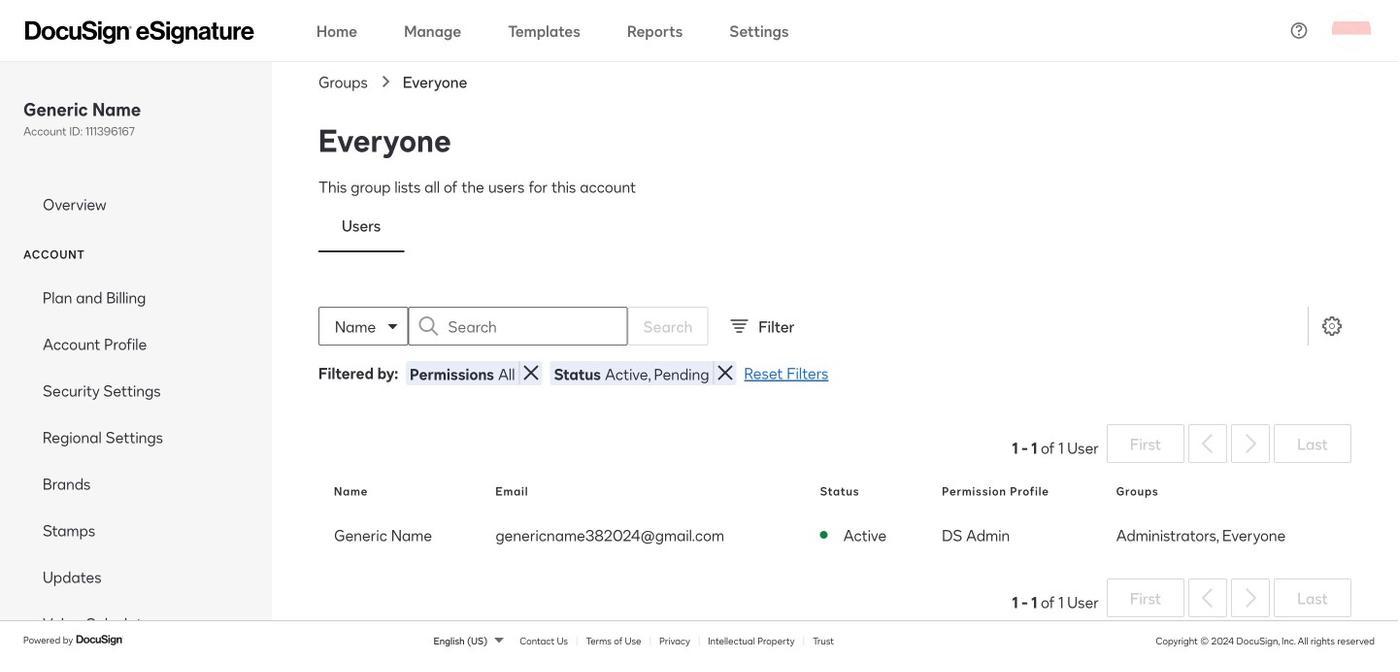 Task type: vqa. For each thing, say whether or not it's contained in the screenshot.
'YOUR UPLOADED PROFILE IMAGE' at the right of page
yes



Task type: describe. For each thing, give the bounding box(es) containing it.
Search text field
[[448, 308, 627, 345]]

your uploaded profile image image
[[1333, 11, 1372, 50]]

docusign image
[[76, 633, 124, 648]]



Task type: locate. For each thing, give the bounding box(es) containing it.
account element
[[0, 274, 272, 647]]

docusign admin image
[[25, 21, 255, 44]]



